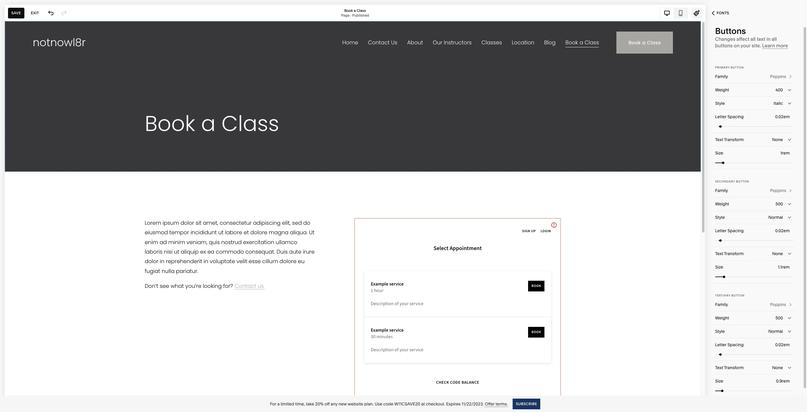 Task type: describe. For each thing, give the bounding box(es) containing it.
take
[[306, 401, 315, 407]]

on
[[735, 43, 740, 49]]

spacing for primary
[[728, 114, 745, 119]]

Size text field
[[781, 150, 792, 156]]

500 for tertiary button
[[776, 315, 784, 321]]

letter spacing text field for tertiary button
[[776, 341, 792, 348]]

any
[[331, 401, 338, 407]]

size for tertiary button
[[716, 378, 724, 384]]

1 all from the left
[[751, 36, 757, 42]]

normal for secondary button
[[769, 215, 784, 220]]

size text field for secondary button
[[779, 264, 792, 270]]

family for primary
[[716, 74, 729, 79]]

family for secondary
[[716, 188, 729, 193]]

letter spacing for secondary
[[716, 228, 745, 233]]

use
[[375, 401, 383, 407]]

a for for
[[278, 401, 280, 407]]

none for primary button
[[773, 137, 784, 142]]

family for tertiary
[[716, 302, 729, 307]]

changes affect all text in all buttons on your site.
[[716, 36, 778, 49]]

size range field for secondary button
[[716, 270, 794, 283]]

off
[[325, 401, 330, 407]]

Letter Spacing text field
[[776, 113, 792, 120]]

for
[[270, 401, 277, 407]]

fonts
[[717, 11, 730, 15]]

tertiary
[[716, 294, 731, 297]]

subscribe
[[516, 401, 538, 406]]

italic
[[774, 101, 784, 106]]

code
[[384, 401, 394, 407]]

offer
[[485, 401, 495, 407]]

transform for secondary
[[725, 251, 745, 256]]

text for secondary button
[[716, 251, 724, 256]]

secondary
[[716, 180, 736, 183]]

transform for tertiary
[[725, 365, 745, 370]]

at
[[422, 401, 425, 407]]

for a limited time, take 20% off any new website plan. use code w11csave20 at checkout. expires 11/22/2023. offer terms.
[[270, 401, 508, 407]]

poppins for primary button
[[771, 74, 787, 79]]

500 for secondary button
[[776, 201, 784, 207]]

class
[[357, 8, 366, 13]]

affect
[[737, 36, 750, 42]]

button for tertiary button
[[732, 294, 745, 297]]

11/22/2023.
[[462, 401, 484, 407]]

more
[[777, 43, 789, 49]]

letter spacing range field for tertiary button
[[716, 348, 794, 361]]

text for primary button
[[716, 137, 724, 142]]

expires
[[447, 401, 461, 407]]

limited
[[281, 401, 294, 407]]

exit button
[[28, 8, 42, 18]]

buttons
[[716, 43, 733, 49]]

20%
[[316, 401, 324, 407]]

primary
[[716, 66, 731, 69]]

plan.
[[365, 401, 374, 407]]

button for secondary button
[[737, 180, 750, 183]]

weight for tertiary button
[[716, 315, 730, 321]]

exit
[[31, 11, 39, 15]]

changes
[[716, 36, 736, 42]]



Task type: locate. For each thing, give the bounding box(es) containing it.
0 vertical spatial letter spacing text field
[[776, 227, 792, 234]]

1 text from the top
[[716, 137, 724, 142]]

0 vertical spatial poppins
[[771, 74, 787, 79]]

3 transform from the top
[[725, 365, 745, 370]]

site.
[[753, 43, 762, 49]]

Size range field
[[716, 156, 794, 169], [716, 270, 794, 283], [716, 384, 794, 397]]

2 vertical spatial poppins
[[771, 302, 787, 307]]

0 vertical spatial none
[[773, 137, 784, 142]]

2 vertical spatial button
[[732, 294, 745, 297]]

letter spacing
[[716, 114, 745, 119], [716, 228, 745, 233], [716, 342, 745, 347]]

1 vertical spatial style
[[716, 215, 726, 220]]

0 vertical spatial text transform
[[716, 137, 745, 142]]

new
[[339, 401, 347, 407]]

tab list
[[661, 8, 688, 18]]

2 vertical spatial none
[[773, 365, 784, 370]]

1 vertical spatial size text field
[[777, 378, 792, 384]]

letter for primary button
[[716, 114, 727, 119]]

all
[[751, 36, 757, 42], [773, 36, 778, 42]]

normal for tertiary button
[[769, 329, 784, 334]]

1 poppins from the top
[[771, 74, 787, 79]]

2 transform from the top
[[725, 251, 745, 256]]

weight down tertiary at the bottom of page
[[716, 315, 730, 321]]

learn more
[[763, 43, 789, 49]]

1 vertical spatial transform
[[725, 251, 745, 256]]

1 vertical spatial letter spacing
[[716, 228, 745, 233]]

3 text transform from the top
[[716, 365, 745, 370]]

offer terms. link
[[485, 401, 508, 407]]

letter
[[716, 114, 727, 119], [716, 228, 727, 233], [716, 342, 727, 347]]

2 text transform from the top
[[716, 251, 745, 256]]

0 vertical spatial style
[[716, 101, 726, 106]]

2 letter spacing range field from the top
[[716, 234, 794, 247]]

a
[[354, 8, 356, 13], [278, 401, 280, 407]]

Letter Spacing range field
[[716, 120, 794, 133], [716, 234, 794, 247], [716, 348, 794, 361]]

family down tertiary at the bottom of page
[[716, 302, 729, 307]]

1 vertical spatial size range field
[[716, 270, 794, 283]]

1 weight from the top
[[716, 87, 730, 93]]

400
[[776, 87, 784, 93]]

your
[[741, 43, 751, 49]]

a right for
[[278, 401, 280, 407]]

1 style from the top
[[716, 101, 726, 106]]

2 size from the top
[[716, 264, 724, 270]]

normal
[[769, 215, 784, 220], [769, 329, 784, 334]]

1 transform from the top
[[725, 137, 745, 142]]

page
[[341, 13, 350, 17]]

0 vertical spatial size
[[716, 150, 724, 156]]

3 none from the top
[[773, 365, 784, 370]]

letter spacing for tertiary
[[716, 342, 745, 347]]

letter spacing for primary
[[716, 114, 745, 119]]

terms.
[[496, 401, 508, 407]]

3 letter spacing from the top
[[716, 342, 745, 347]]

text
[[716, 137, 724, 142], [716, 251, 724, 256], [716, 365, 724, 370]]

website
[[348, 401, 364, 407]]

none for tertiary button
[[773, 365, 784, 370]]

3 size range field from the top
[[716, 384, 794, 397]]

0 vertical spatial text
[[716, 137, 724, 142]]

size text field for tertiary button
[[777, 378, 792, 384]]

text for tertiary button
[[716, 365, 724, 370]]

0 vertical spatial letter spacing
[[716, 114, 745, 119]]

500
[[776, 201, 784, 207], [776, 315, 784, 321]]

0 vertical spatial spacing
[[728, 114, 745, 119]]

secondary button
[[716, 180, 750, 183]]

0 vertical spatial normal
[[769, 215, 784, 220]]

0 vertical spatial transform
[[725, 137, 745, 142]]

2 vertical spatial transform
[[725, 365, 745, 370]]

1 horizontal spatial all
[[773, 36, 778, 42]]

1 vertical spatial poppins
[[771, 188, 787, 193]]

poppins
[[771, 74, 787, 79], [771, 188, 787, 193], [771, 302, 787, 307]]

text transform for tertiary
[[716, 365, 745, 370]]

1 text transform from the top
[[716, 137, 745, 142]]

time,
[[295, 401, 305, 407]]

0 vertical spatial button
[[731, 66, 745, 69]]

letter spacing range field for secondary button
[[716, 234, 794, 247]]

2 spacing from the top
[[728, 228, 745, 233]]

1 normal from the top
[[769, 215, 784, 220]]

poppins for secondary button
[[771, 188, 787, 193]]

weight
[[716, 87, 730, 93], [716, 201, 730, 207], [716, 315, 730, 321]]

0 vertical spatial letter
[[716, 114, 727, 119]]

1 spacing from the top
[[728, 114, 745, 119]]

letter spacing range field for primary button
[[716, 120, 794, 133]]

1 500 from the top
[[776, 201, 784, 207]]

a inside book a class page · published
[[354, 8, 356, 13]]

size range field for primary button
[[716, 156, 794, 169]]

2 poppins from the top
[[771, 188, 787, 193]]

2 vertical spatial size
[[716, 378, 724, 384]]

size for primary button
[[716, 150, 724, 156]]

transform
[[725, 137, 745, 142], [725, 251, 745, 256], [725, 365, 745, 370]]

all right in
[[773, 36, 778, 42]]

1 vertical spatial family
[[716, 188, 729, 193]]

1 vertical spatial spacing
[[728, 228, 745, 233]]

None field
[[716, 83, 794, 96], [716, 97, 794, 110], [716, 133, 794, 146], [716, 197, 794, 210], [716, 211, 794, 224], [716, 247, 794, 260], [716, 311, 794, 324], [716, 325, 794, 338], [716, 361, 794, 374], [716, 83, 794, 96], [716, 97, 794, 110], [716, 133, 794, 146], [716, 197, 794, 210], [716, 211, 794, 224], [716, 247, 794, 260], [716, 311, 794, 324], [716, 325, 794, 338], [716, 361, 794, 374]]

checkout.
[[426, 401, 446, 407]]

Size text field
[[779, 264, 792, 270], [777, 378, 792, 384]]

learn
[[763, 43, 776, 49]]

1 vertical spatial a
[[278, 401, 280, 407]]

1 horizontal spatial a
[[354, 8, 356, 13]]

letter for secondary button
[[716, 228, 727, 233]]

1 vertical spatial letter
[[716, 228, 727, 233]]

2 size range field from the top
[[716, 270, 794, 283]]

1 letter spacing range field from the top
[[716, 120, 794, 133]]

0 vertical spatial 500
[[776, 201, 784, 207]]

1 vertical spatial text
[[716, 251, 724, 256]]

1 vertical spatial 500
[[776, 315, 784, 321]]

weight for primary button
[[716, 87, 730, 93]]

1 vertical spatial letter spacing text field
[[776, 341, 792, 348]]

1 size range field from the top
[[716, 156, 794, 169]]

2 none from the top
[[773, 251, 784, 256]]

2 vertical spatial size range field
[[716, 384, 794, 397]]

book a class page · published
[[341, 8, 370, 17]]

weight down secondary
[[716, 201, 730, 207]]

in
[[767, 36, 771, 42]]

a right book
[[354, 8, 356, 13]]

1 vertical spatial size
[[716, 264, 724, 270]]

2 family from the top
[[716, 188, 729, 193]]

0 vertical spatial family
[[716, 74, 729, 79]]

1 letter spacing from the top
[[716, 114, 745, 119]]

none for secondary button
[[773, 251, 784, 256]]

3 size from the top
[[716, 378, 724, 384]]

1 vertical spatial normal
[[769, 329, 784, 334]]

size for secondary button
[[716, 264, 724, 270]]

button
[[731, 66, 745, 69], [737, 180, 750, 183], [732, 294, 745, 297]]

0 vertical spatial size text field
[[779, 264, 792, 270]]

2 vertical spatial family
[[716, 302, 729, 307]]

buttons
[[716, 26, 747, 36]]

published
[[353, 13, 370, 17]]

text transform for secondary
[[716, 251, 745, 256]]

1 family from the top
[[716, 74, 729, 79]]

spacing
[[728, 114, 745, 119], [728, 228, 745, 233], [728, 342, 745, 347]]

subscribe button
[[513, 398, 541, 409]]

3 text from the top
[[716, 365, 724, 370]]

2 500 from the top
[[776, 315, 784, 321]]

0 vertical spatial size range field
[[716, 156, 794, 169]]

2 text from the top
[[716, 251, 724, 256]]

2 vertical spatial weight
[[716, 315, 730, 321]]

1 none from the top
[[773, 137, 784, 142]]

letter spacing text field for secondary button
[[776, 227, 792, 234]]

size
[[716, 150, 724, 156], [716, 264, 724, 270], [716, 378, 724, 384]]

0 horizontal spatial a
[[278, 401, 280, 407]]

style
[[716, 101, 726, 106], [716, 215, 726, 220], [716, 329, 726, 334]]

1 letter spacing text field from the top
[[776, 227, 792, 234]]

1 vertical spatial button
[[737, 180, 750, 183]]

2 vertical spatial letter
[[716, 342, 727, 347]]

1 vertical spatial letter spacing range field
[[716, 234, 794, 247]]

letter for tertiary button
[[716, 342, 727, 347]]

3 style from the top
[[716, 329, 726, 334]]

family down primary
[[716, 74, 729, 79]]

2 vertical spatial style
[[716, 329, 726, 334]]

family down secondary
[[716, 188, 729, 193]]

2 vertical spatial letter spacing
[[716, 342, 745, 347]]

0 horizontal spatial all
[[751, 36, 757, 42]]

0 vertical spatial weight
[[716, 87, 730, 93]]

2 normal from the top
[[769, 329, 784, 334]]

button for primary button
[[731, 66, 745, 69]]

3 weight from the top
[[716, 315, 730, 321]]

save button
[[8, 8, 24, 18]]

2 letter from the top
[[716, 228, 727, 233]]

style for primary button
[[716, 101, 726, 106]]

a for book
[[354, 8, 356, 13]]

button right tertiary at the bottom of page
[[732, 294, 745, 297]]

Letter Spacing text field
[[776, 227, 792, 234], [776, 341, 792, 348]]

poppins for tertiary button
[[771, 302, 787, 307]]

fonts button
[[706, 7, 737, 20]]

2 letter spacing text field from the top
[[776, 341, 792, 348]]

3 spacing from the top
[[728, 342, 745, 347]]

2 letter spacing from the top
[[716, 228, 745, 233]]

button right secondary
[[737, 180, 750, 183]]

2 vertical spatial text
[[716, 365, 724, 370]]

button right primary
[[731, 66, 745, 69]]

save
[[11, 11, 21, 15]]

size range field for tertiary button
[[716, 384, 794, 397]]

1 vertical spatial none
[[773, 251, 784, 256]]

weight for secondary button
[[716, 201, 730, 207]]

tertiary button
[[716, 294, 745, 297]]

1 letter from the top
[[716, 114, 727, 119]]

3 poppins from the top
[[771, 302, 787, 307]]

1 vertical spatial weight
[[716, 201, 730, 207]]

2 vertical spatial spacing
[[728, 342, 745, 347]]

w11csave20
[[395, 401, 421, 407]]

2 style from the top
[[716, 215, 726, 220]]

2 weight from the top
[[716, 201, 730, 207]]

style for tertiary button
[[716, 329, 726, 334]]

2 vertical spatial letter spacing range field
[[716, 348, 794, 361]]

3 letter from the top
[[716, 342, 727, 347]]

0 vertical spatial a
[[354, 8, 356, 13]]

spacing for secondary
[[728, 228, 745, 233]]

transform for primary
[[725, 137, 745, 142]]

style for secondary button
[[716, 215, 726, 220]]

3 letter spacing range field from the top
[[716, 348, 794, 361]]

text transform
[[716, 137, 745, 142], [716, 251, 745, 256], [716, 365, 745, 370]]

3 family from the top
[[716, 302, 729, 307]]

text
[[758, 36, 766, 42]]

2 vertical spatial text transform
[[716, 365, 745, 370]]

family
[[716, 74, 729, 79], [716, 188, 729, 193], [716, 302, 729, 307]]

1 size from the top
[[716, 150, 724, 156]]

text transform for primary
[[716, 137, 745, 142]]

learn more link
[[763, 43, 789, 49]]

all up 'site.'
[[751, 36, 757, 42]]

2 all from the left
[[773, 36, 778, 42]]

book
[[345, 8, 353, 13]]

spacing for tertiary
[[728, 342, 745, 347]]

·
[[351, 13, 352, 17]]

0 vertical spatial letter spacing range field
[[716, 120, 794, 133]]

primary button
[[716, 66, 745, 69]]

1 vertical spatial text transform
[[716, 251, 745, 256]]

none
[[773, 137, 784, 142], [773, 251, 784, 256], [773, 365, 784, 370]]

weight down primary
[[716, 87, 730, 93]]



Task type: vqa. For each thing, say whether or not it's contained in the screenshot.


